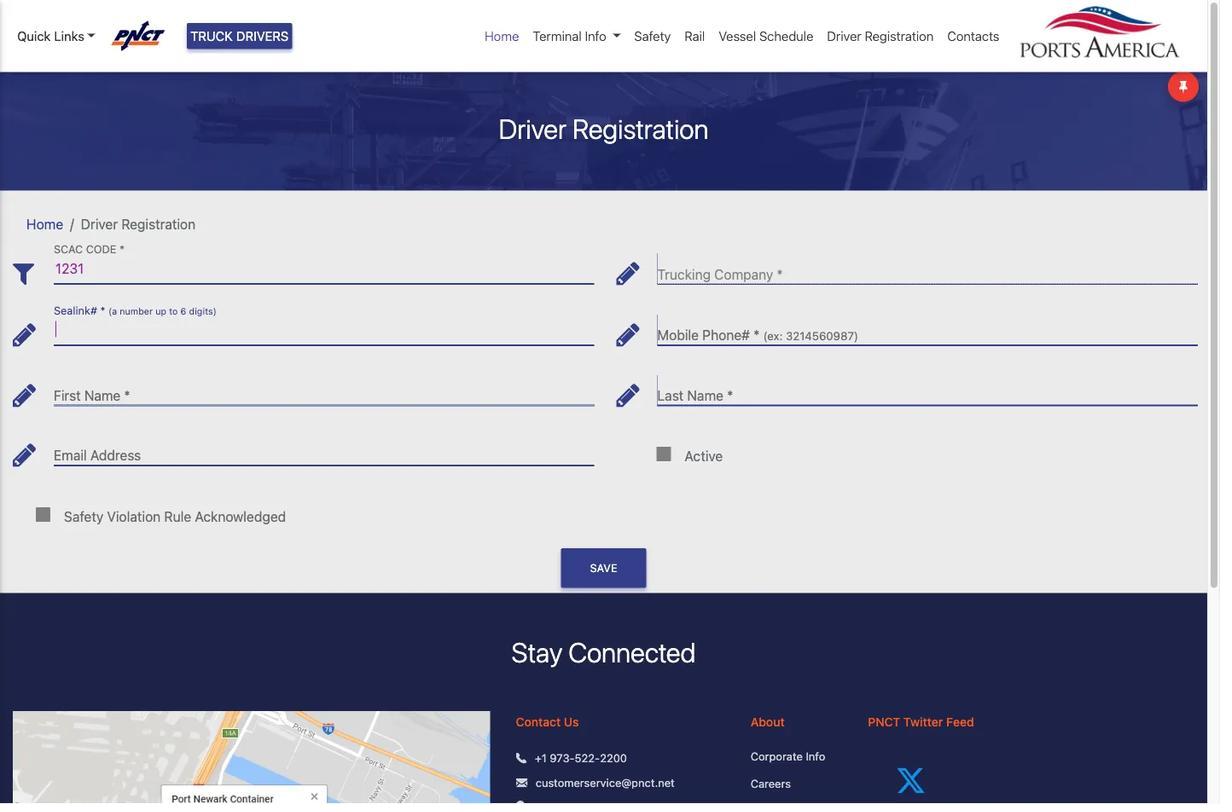 Task type: locate. For each thing, give the bounding box(es) containing it.
home
[[485, 29, 519, 43], [26, 216, 63, 232]]

last
[[658, 388, 684, 404]]

0 vertical spatial info
[[585, 29, 607, 43]]

0 horizontal spatial name
[[84, 388, 121, 404]]

0 vertical spatial home link
[[478, 20, 526, 52]]

2 horizontal spatial driver
[[827, 29, 862, 43]]

info for corporate info
[[806, 750, 826, 763]]

customerservice@pnct.net link
[[536, 775, 675, 791]]

1 horizontal spatial driver
[[499, 112, 567, 145]]

* left (a
[[100, 304, 105, 317]]

name right first on the left
[[84, 388, 121, 404]]

0 horizontal spatial driver registration
[[81, 216, 196, 232]]

name right last
[[687, 388, 724, 404]]

info up careers link
[[806, 750, 826, 763]]

0 horizontal spatial home link
[[26, 216, 63, 232]]

home left terminal
[[485, 29, 519, 43]]

safety for safety violation rule acknowledged
[[64, 509, 103, 525]]

vessel schedule link
[[712, 20, 821, 52]]

3214560987)
[[786, 329, 859, 343]]

up
[[156, 306, 167, 316]]

0 horizontal spatial home
[[26, 216, 63, 232]]

info
[[585, 29, 607, 43], [806, 750, 826, 763]]

* for trucking company *
[[777, 266, 783, 282]]

None text field
[[658, 314, 1198, 345]]

* right last
[[727, 388, 734, 404]]

1 horizontal spatial driver registration
[[499, 112, 709, 145]]

info for terminal info
[[585, 29, 607, 43]]

mobile
[[658, 327, 699, 344]]

email
[[54, 448, 87, 464]]

home up 'scac'
[[26, 216, 63, 232]]

+1
[[535, 752, 547, 765]]

name for last
[[687, 388, 724, 404]]

email address
[[54, 448, 141, 464]]

* for mobile phone# * (ex: 3214560987)
[[754, 327, 760, 344]]

0 horizontal spatial driver
[[81, 216, 118, 232]]

0 horizontal spatial safety
[[64, 509, 103, 525]]

corporate info link
[[751, 749, 843, 765]]

safety link
[[628, 20, 678, 52]]

home link left terminal
[[478, 20, 526, 52]]

0 vertical spatial home
[[485, 29, 519, 43]]

company
[[715, 266, 773, 282]]

contact
[[516, 715, 561, 730]]

careers link
[[751, 776, 843, 792]]

twitter
[[904, 715, 943, 730]]

sealink#
[[54, 304, 97, 317]]

* right 'company'
[[777, 266, 783, 282]]

1 horizontal spatial name
[[687, 388, 724, 404]]

1 vertical spatial info
[[806, 750, 826, 763]]

safety
[[635, 29, 671, 43], [64, 509, 103, 525]]

1 horizontal spatial info
[[806, 750, 826, 763]]

0 horizontal spatial info
[[585, 29, 607, 43]]

corporate
[[751, 750, 803, 763]]

0 vertical spatial safety
[[635, 29, 671, 43]]

driver registration
[[827, 29, 934, 43], [499, 112, 709, 145], [81, 216, 196, 232]]

1 vertical spatial driver registration
[[499, 112, 709, 145]]

stay connected
[[512, 636, 696, 669]]

safety for safety
[[635, 29, 671, 43]]

safety left violation
[[64, 509, 103, 525]]

+1 973-522-2200 link
[[535, 750, 627, 767]]

safety inside safety link
[[635, 29, 671, 43]]

trucking company *
[[658, 266, 783, 282]]

safety left rail
[[635, 29, 671, 43]]

1 vertical spatial safety
[[64, 509, 103, 525]]

Email Address text field
[[54, 435, 594, 466]]

first name *
[[54, 388, 130, 404]]

home link
[[478, 20, 526, 52], [26, 216, 63, 232]]

1 horizontal spatial home link
[[478, 20, 526, 52]]

violation
[[107, 509, 161, 525]]

safety violation rule acknowledged
[[64, 509, 286, 525]]

*
[[119, 243, 125, 256], [777, 266, 783, 282], [100, 304, 105, 317], [754, 327, 760, 344], [124, 388, 130, 404], [727, 388, 734, 404]]

SCAC CODE * search field
[[54, 253, 594, 284]]

1 horizontal spatial home
[[485, 29, 519, 43]]

+1 973-522-2200
[[535, 752, 627, 765]]

0 vertical spatial registration
[[865, 29, 934, 43]]

2 vertical spatial registration
[[121, 216, 196, 232]]

1 vertical spatial driver
[[499, 112, 567, 145]]

contacts
[[948, 29, 1000, 43]]

2 name from the left
[[687, 388, 724, 404]]

1 name from the left
[[84, 388, 121, 404]]

0 vertical spatial driver
[[827, 29, 862, 43]]

973-
[[550, 752, 575, 765]]

contacts link
[[941, 20, 1007, 52]]

2 vertical spatial driver registration
[[81, 216, 196, 232]]

driver
[[827, 29, 862, 43], [499, 112, 567, 145], [81, 216, 118, 232]]

* for first name *
[[124, 388, 130, 404]]

vessel schedule
[[719, 29, 814, 43]]

1 vertical spatial registration
[[573, 112, 709, 145]]

0 vertical spatial driver registration
[[827, 29, 934, 43]]

first
[[54, 388, 81, 404]]

1 vertical spatial home
[[26, 216, 63, 232]]

name
[[84, 388, 121, 404], [687, 388, 724, 404]]

info right terminal
[[585, 29, 607, 43]]

acknowledged
[[195, 509, 286, 525]]

rule
[[164, 509, 191, 525]]

schedule
[[760, 29, 814, 43]]

terminal info link
[[526, 20, 628, 52]]

522-
[[575, 752, 600, 765]]

None text field
[[54, 314, 594, 345]]

contact us
[[516, 715, 579, 730]]

address
[[90, 448, 141, 464]]

* right code
[[119, 243, 125, 256]]

* left '(ex:'
[[754, 327, 760, 344]]

registration
[[865, 29, 934, 43], [573, 112, 709, 145], [121, 216, 196, 232]]

1 horizontal spatial safety
[[635, 29, 671, 43]]

* right first on the left
[[124, 388, 130, 404]]

2 horizontal spatial registration
[[865, 29, 934, 43]]

home link up 'scac'
[[26, 216, 63, 232]]



Task type: vqa. For each thing, say whether or not it's contained in the screenshot.
the leftmost 10/6/2023
no



Task type: describe. For each thing, give the bounding box(es) containing it.
drivers
[[236, 29, 289, 43]]

save
[[590, 562, 618, 575]]

feed
[[947, 715, 974, 730]]

trucking
[[658, 266, 711, 282]]

6
[[181, 306, 186, 316]]

pnct twitter feed
[[868, 715, 974, 730]]

quick links
[[17, 29, 84, 43]]

0 horizontal spatial registration
[[121, 216, 196, 232]]

Last Name * text field
[[658, 375, 1198, 406]]

quick links link
[[17, 26, 95, 46]]

driver registration link
[[821, 20, 941, 52]]

code
[[86, 243, 116, 256]]

number
[[120, 306, 153, 316]]

truck drivers
[[190, 29, 289, 43]]

scac
[[54, 243, 83, 256]]

phone#
[[703, 327, 750, 344]]

sealink# * (a number up to 6 digits)
[[54, 304, 217, 317]]

First Name * text field
[[54, 375, 594, 406]]

stay
[[512, 636, 563, 669]]

* for scac code *
[[119, 243, 125, 256]]

* for last name *
[[727, 388, 734, 404]]

2 vertical spatial driver
[[81, 216, 118, 232]]

careers
[[751, 777, 791, 790]]

(a
[[108, 306, 117, 316]]

customerservice@pnct.net
[[536, 777, 675, 789]]

terminal
[[533, 29, 582, 43]]

about
[[751, 715, 785, 730]]

vessel
[[719, 29, 756, 43]]

rail
[[685, 29, 705, 43]]

us
[[564, 715, 579, 730]]

pnct
[[868, 715, 901, 730]]

to
[[169, 306, 178, 316]]

corporate info
[[751, 750, 826, 763]]

truck drivers link
[[187, 23, 292, 49]]

rail link
[[678, 20, 712, 52]]

1 horizontal spatial registration
[[573, 112, 709, 145]]

mobile phone# * (ex: 3214560987)
[[658, 327, 859, 344]]

2 horizontal spatial driver registration
[[827, 29, 934, 43]]

truck
[[190, 29, 233, 43]]

scac code *
[[54, 243, 125, 256]]

Trucking Company * text field
[[658, 253, 1198, 284]]

save button
[[561, 549, 647, 588]]

2200
[[600, 752, 627, 765]]

terminal info
[[533, 29, 607, 43]]

last name *
[[658, 388, 734, 404]]

digits)
[[189, 306, 217, 316]]

quick
[[17, 29, 51, 43]]

active
[[685, 448, 723, 464]]

name for first
[[84, 388, 121, 404]]

links
[[54, 29, 84, 43]]

(ex:
[[764, 329, 783, 343]]

1 vertical spatial home link
[[26, 216, 63, 232]]

connected
[[569, 636, 696, 669]]



